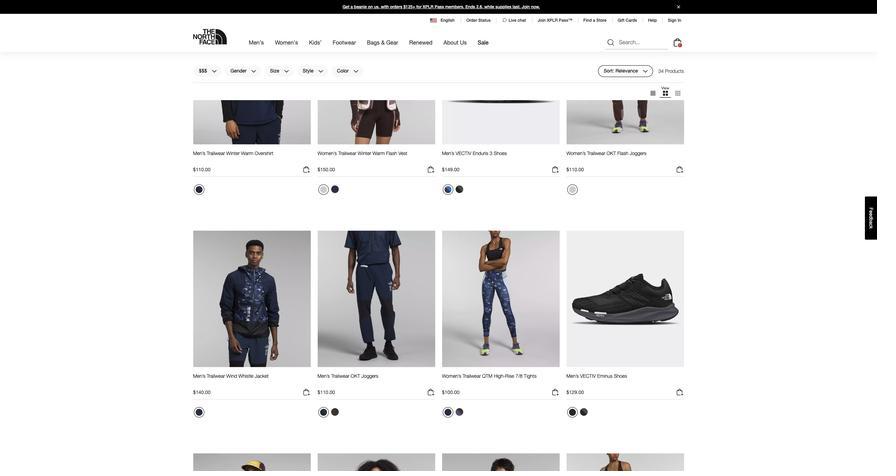 Task type: vqa. For each thing, say whether or not it's contained in the screenshot.


Task type: describe. For each thing, give the bounding box(es) containing it.
sort:
[[604, 68, 614, 74]]

TNF Black/TNF White radio
[[567, 408, 578, 418]]

live chat
[[509, 18, 526, 23]]

1 women's trailwear ursa major long-sleeve image from the left
[[318, 454, 435, 472]]

2 e from the top
[[869, 213, 874, 216]]

gift
[[618, 18, 625, 23]]

1
[[679, 43, 681, 47]]

1 horizontal spatial join
[[538, 18, 546, 23]]

order status link
[[466, 18, 491, 23]]

1 horizontal spatial shoes
[[614, 374, 627, 379]]

New Taupe Green/TNF Black radio
[[454, 184, 465, 195]]

find a store
[[584, 18, 607, 23]]

New Taupe Green/TNF Black radio
[[578, 407, 589, 418]]

english link
[[430, 17, 455, 24]]

men's trailwear okt joggers button
[[318, 374, 378, 386]]

find a store link
[[584, 18, 607, 23]]

$129.00 button
[[567, 389, 684, 400]]

men's vectiv enduris 3 shoes button
[[442, 150, 507, 163]]

men's link
[[249, 33, 264, 52]]

men's vectiv eminus shoes button
[[567, 374, 627, 386]]

men's trailwear lost coast short-sleeve image
[[193, 454, 311, 472]]

$149.00 button
[[442, 166, 560, 177]]

orders
[[390, 4, 402, 9]]

help link
[[648, 18, 657, 23]]

kids' link
[[309, 33, 322, 52]]

women's for women's trailwear winter warm flash vest
[[318, 150, 337, 156]]

status
[[478, 18, 491, 23]]

gender
[[231, 68, 247, 74]]

Search search field
[[605, 35, 668, 49]]

enduris
[[473, 150, 488, 156]]

women's trailwear okt flash joggers button
[[567, 150, 647, 163]]

sign in button
[[668, 18, 681, 23]]

$149.00
[[442, 167, 460, 173]]

for
[[416, 4, 422, 9]]

now.
[[531, 4, 540, 9]]

coal brown/fawn grey image
[[569, 186, 576, 193]]

color button
[[331, 65, 364, 77]]

renewed
[[409, 39, 433, 46]]

help
[[648, 18, 657, 23]]

vectiv for enduris
[[456, 150, 472, 156]]

store
[[597, 18, 607, 23]]

Summit Navy/TNF Black radio
[[318, 408, 329, 418]]

bags & gear link
[[367, 33, 398, 52]]

men's trailwear wind whistle jacket
[[193, 374, 269, 379]]

products
[[665, 68, 684, 74]]

live chat button
[[502, 17, 527, 24]]

okt for flash
[[607, 150, 616, 156]]

view
[[661, 86, 669, 90]]

renewed link
[[409, 33, 433, 52]]

women's for women's trailwear qtm high-rise 7/8 tights
[[442, 374, 461, 379]]

$110.00 button for overshirt
[[193, 166, 311, 177]]

a for beanie
[[351, 4, 353, 9]]

sort: relevance
[[604, 68, 638, 74]]

size
[[270, 68, 279, 74]]

summit navy nature remix print image
[[445, 409, 451, 416]]

men's vectiv eminus shoes
[[567, 374, 627, 379]]

$choose color$ option group for $149.00
[[442, 184, 466, 198]]

footwear
[[333, 39, 356, 46]]

on
[[368, 4, 373, 9]]

cards
[[626, 18, 637, 23]]

c
[[869, 224, 874, 227]]

gender button
[[225, 65, 262, 77]]

men's trailwear wind whistle jacket image
[[193, 231, 311, 368]]

tnf black/tnf white image
[[569, 409, 576, 416]]

f e e d b a c k
[[869, 208, 874, 229]]

Coal Brown/Cave Blue radio
[[454, 407, 465, 418]]

$$$
[[199, 68, 207, 74]]

winter for overshirt
[[226, 150, 240, 156]]

$140.00 button
[[193, 389, 311, 400]]

$110.00 for men's trailwear okt joggers
[[318, 390, 335, 396]]

trailwear for men's trailwear winter warm overshirt
[[207, 150, 225, 156]]

warm for overshirt
[[241, 150, 253, 156]]

Gardenia White/Fawn Grey radio
[[318, 185, 329, 195]]

women's link
[[275, 33, 298, 52]]

1 horizontal spatial $110.00 button
[[318, 389, 435, 400]]

women's trailwear winter warm flash vest button
[[318, 150, 407, 163]]

women's trailwear qtm high-rise 7/8 tights
[[442, 374, 537, 379]]

women's
[[275, 39, 298, 46]]

order
[[466, 18, 477, 23]]

Optic Blue/Asphaly Grey radio
[[443, 185, 453, 195]]

women's trailwear qtm high-rise 7/8 tights button
[[442, 374, 537, 386]]

$choose color$ option group for $150.00
[[318, 184, 341, 198]]

men's
[[249, 39, 264, 46]]

Summit Navy Nature Remix Print radio
[[443, 408, 453, 418]]

wind
[[226, 374, 237, 379]]

women's trailwear okt flash joggers image
[[567, 7, 684, 145]]

flash inside button
[[386, 150, 397, 156]]

men's vectiv enduris 3 shoes
[[442, 150, 507, 156]]

men's for men's vectiv eminus shoes
[[567, 374, 579, 379]]

order status
[[466, 18, 491, 23]]

footwear link
[[333, 33, 356, 52]]

okt for joggers
[[351, 374, 360, 379]]

get a beanie on us, with orders $125+ for xplr pass members. ends 2.6, while supplies last. join now. link
[[0, 0, 877, 14]]

kids'
[[309, 39, 322, 46]]

men's trailwear winter warm overshirt image
[[193, 7, 311, 145]]

$125+
[[404, 4, 415, 9]]

0 vertical spatial join
[[522, 4, 530, 9]]

a inside button
[[869, 221, 874, 224]]

3
[[490, 150, 492, 156]]

$110.00 for women's trailwear okt flash joggers
[[567, 167, 584, 173]]

tights
[[524, 374, 537, 379]]

get a beanie on us, with orders $125+ for xplr pass members. ends 2.6, while supplies last. join now.
[[343, 4, 540, 9]]

chat
[[518, 18, 526, 23]]

pass
[[435, 4, 444, 9]]

style button
[[297, 65, 328, 77]]

$110.00 for men's trailwear winter warm overshirt
[[193, 167, 211, 173]]

trailwear for women's trailwear qtm high-rise 7/8 tights
[[463, 374, 481, 379]]

live
[[509, 18, 517, 23]]

1 vertical spatial xplr
[[547, 18, 558, 23]]

coal brown image
[[331, 409, 339, 416]]

&
[[381, 39, 385, 46]]

men's trailwear winter warm overshirt
[[193, 150, 273, 156]]

men's for men's trailwear wind whistle jacket
[[193, 374, 205, 379]]

$140.00
[[193, 390, 211, 396]]

Summit Navy/TNF Black radio
[[194, 185, 204, 195]]



Task type: locate. For each thing, give the bounding box(es) containing it.
us
[[460, 39, 467, 46]]

women's trailwear winter warm flash vest
[[318, 150, 407, 156]]

ends
[[466, 4, 475, 9]]

0 vertical spatial summit navy/tnf black image
[[196, 186, 202, 193]]

2 women's trailwear ursa major long-sleeve image from the left
[[442, 454, 560, 472]]

join xplr pass™ link
[[538, 18, 572, 23]]

whistle
[[238, 374, 253, 379]]

b
[[869, 219, 874, 221]]

$150.00 button
[[318, 166, 435, 177]]

34 products
[[659, 68, 684, 74]]

high-
[[494, 374, 505, 379]]

1 horizontal spatial women's
[[442, 374, 461, 379]]

1 flash from the left
[[386, 150, 397, 156]]

a right get
[[351, 4, 353, 9]]

d
[[869, 216, 874, 219]]

warm
[[241, 150, 253, 156], [373, 150, 385, 156]]

2 horizontal spatial $110.00 button
[[567, 166, 684, 177]]

trailwear
[[207, 150, 225, 156], [338, 150, 356, 156], [587, 150, 605, 156], [207, 374, 225, 379], [331, 374, 349, 379], [463, 374, 481, 379]]

okt
[[607, 150, 616, 156], [351, 374, 360, 379]]

warm inside men's trailwear winter warm overshirt button
[[241, 150, 253, 156]]

$$$ button
[[193, 65, 222, 77]]

warm up $150.00 dropdown button
[[373, 150, 385, 156]]

2 warm from the left
[[373, 150, 385, 156]]

men's vectiv enduris 3 shoes image
[[442, 7, 560, 145]]

join right last.
[[522, 4, 530, 9]]

0 horizontal spatial vectiv
[[456, 150, 472, 156]]

men's inside 'button'
[[318, 374, 330, 379]]

vectiv left eminus
[[580, 374, 596, 379]]

the north face home page image
[[193, 29, 227, 45]]

a right find
[[593, 18, 595, 23]]

xplr left pass™
[[547, 18, 558, 23]]

$110.00
[[193, 167, 211, 173], [567, 167, 584, 173], [318, 390, 335, 396]]

women's trailwear winter warm flash vest image
[[318, 7, 435, 145]]

$110.00 button down overshirt
[[193, 166, 311, 177]]

0 horizontal spatial women's
[[318, 150, 337, 156]]

$choose color$ option group for $100.00
[[442, 407, 466, 421]]

women's inside 'women's trailwear winter warm flash vest' button
[[318, 150, 337, 156]]

$129.00
[[567, 390, 584, 396]]

34
[[659, 68, 664, 74]]

summit navy/tnf black image for summit navy/tnf black option
[[320, 409, 327, 416]]

0 vertical spatial xplr
[[423, 4, 434, 9]]

1 horizontal spatial winter
[[358, 150, 371, 156]]

xplr right for
[[423, 4, 434, 9]]

sign
[[668, 18, 677, 23]]

join down the now.
[[538, 18, 546, 23]]

1 vertical spatial join
[[538, 18, 546, 23]]

$100.00 button
[[442, 389, 560, 400]]

women's trailwear qtm high-rise 7/8 tights image
[[442, 231, 560, 368]]

$110.00 button for joggers
[[567, 166, 684, 177]]

1 horizontal spatial flash
[[618, 150, 628, 156]]

2 horizontal spatial women's
[[567, 150, 586, 156]]

Summit Navy radio
[[329, 184, 340, 195]]

men's trailwear okt joggers
[[318, 374, 378, 379]]

new taupe green/tnf black image
[[456, 186, 463, 193]]

1 horizontal spatial okt
[[607, 150, 616, 156]]

Coal Brown/Fawn Grey radio
[[567, 185, 578, 195]]

0 horizontal spatial join
[[522, 4, 530, 9]]

f
[[869, 208, 874, 211]]

2.6,
[[476, 4, 483, 9]]

eminus
[[597, 374, 613, 379]]

0 horizontal spatial $110.00 button
[[193, 166, 311, 177]]

trailwear for women's trailwear okt flash joggers
[[587, 150, 605, 156]]

$110.00 up coal brown/fawn grey icon
[[567, 167, 584, 173]]

1 horizontal spatial $110.00
[[318, 390, 335, 396]]

0 horizontal spatial $110.00
[[193, 167, 211, 173]]

2 flash from the left
[[618, 150, 628, 156]]

men's vectiv eminus shoes image
[[567, 231, 684, 368]]

bags & gear
[[367, 39, 398, 46]]

$choose color$ option group for $129.00
[[567, 407, 590, 421]]

color
[[337, 68, 349, 74]]

$110.00 up summit navy/tnf black option
[[318, 390, 335, 396]]

1 warm from the left
[[241, 150, 253, 156]]

Summit Navy Nature Remix Print/Summit Navy radio
[[194, 408, 204, 418]]

women's trailwear okt flash joggers
[[567, 150, 647, 156]]

jacket
[[255, 374, 269, 379]]

$110.00 button down the men's trailwear okt joggers 'button'
[[318, 389, 435, 400]]

find
[[584, 18, 592, 23]]

1 horizontal spatial summit navy/tnf black image
[[320, 409, 327, 416]]

0 horizontal spatial warm
[[241, 150, 253, 156]]

0 horizontal spatial okt
[[351, 374, 360, 379]]

bags
[[367, 39, 380, 46]]

1 horizontal spatial vectiv
[[580, 374, 596, 379]]

1 vertical spatial joggers
[[362, 374, 378, 379]]

vectiv left enduris
[[456, 150, 472, 156]]

sign in
[[668, 18, 681, 23]]

gear
[[386, 39, 398, 46]]

men's
[[193, 150, 205, 156], [442, 150, 454, 156], [193, 374, 205, 379], [318, 374, 330, 379], [567, 374, 579, 379]]

winter up $150.00 dropdown button
[[358, 150, 371, 156]]

0 horizontal spatial women's trailwear ursa major long-sleeve image
[[318, 454, 435, 472]]

pass™
[[559, 18, 572, 23]]

women's
[[318, 150, 337, 156], [567, 150, 586, 156], [442, 374, 461, 379]]

f e e d b a c k button
[[865, 197, 877, 240]]

summit navy/tnf black image for summit navy/tnf black radio
[[196, 186, 202, 193]]

0 vertical spatial vectiv
[[456, 150, 472, 156]]

2 winter from the left
[[358, 150, 371, 156]]

warm inside 'women's trailwear winter warm flash vest' button
[[373, 150, 385, 156]]

women's trailwear ursa major long-sleeve image
[[318, 454, 435, 472], [442, 454, 560, 472]]

2 horizontal spatial a
[[869, 221, 874, 224]]

men's inside button
[[193, 150, 205, 156]]

view button
[[659, 86, 672, 101]]

men's trailwear wind whistle jacket button
[[193, 374, 269, 386]]

supplies
[[496, 4, 512, 9]]

0 vertical spatial joggers
[[630, 150, 647, 156]]

style
[[303, 68, 314, 74]]

summit navy/tnf black image inside summit navy/tnf black option
[[320, 409, 327, 416]]

sale link
[[478, 33, 489, 52]]

us,
[[374, 4, 380, 9]]

new taupe green/tnf black image
[[580, 409, 588, 416]]

women's trailwear qtm bike shorts image
[[567, 454, 684, 472]]

0 vertical spatial a
[[351, 4, 353, 9]]

join xplr pass™
[[538, 18, 572, 23]]

members.
[[445, 4, 464, 9]]

sort: relevance button
[[598, 65, 653, 77]]

e up b
[[869, 213, 874, 216]]

winter inside button
[[358, 150, 371, 156]]

1 vertical spatial vectiv
[[580, 374, 596, 379]]

trailwear for men's trailwear okt joggers
[[331, 374, 349, 379]]

1 vertical spatial a
[[593, 18, 595, 23]]

0 horizontal spatial xplr
[[423, 4, 434, 9]]

size button
[[264, 65, 294, 77]]

e up the d
[[869, 211, 874, 213]]

warm left overshirt
[[241, 150, 253, 156]]

gift cards
[[618, 18, 637, 23]]

view list box
[[647, 86, 684, 101]]

1 horizontal spatial warm
[[373, 150, 385, 156]]

0 vertical spatial okt
[[607, 150, 616, 156]]

0 horizontal spatial flash
[[386, 150, 397, 156]]

warm for flash
[[373, 150, 385, 156]]

1 winter from the left
[[226, 150, 240, 156]]

winter for flash
[[358, 150, 371, 156]]

1 vertical spatial okt
[[351, 374, 360, 379]]

summit navy/tnf black image
[[196, 186, 202, 193], [320, 409, 327, 416]]

1 e from the top
[[869, 211, 874, 213]]

0 horizontal spatial winter
[[226, 150, 240, 156]]

about us
[[444, 39, 467, 46]]

0 horizontal spatial summit navy/tnf black image
[[196, 186, 202, 193]]

$110.00 button down women's trailwear okt flash joggers 'button'
[[567, 166, 684, 177]]

rise
[[505, 374, 514, 379]]

with
[[381, 4, 389, 9]]

vest
[[399, 150, 407, 156]]

optic blue/asphaly grey image
[[445, 186, 451, 193]]

men's trailwear okt joggers image
[[318, 231, 435, 368]]

summit navy nature remix print/summit navy image
[[196, 409, 202, 416]]

xplr inside get a beanie on us, with orders $125+ for xplr pass members. ends 2.6, while supplies last. join now. link
[[423, 4, 434, 9]]

in
[[678, 18, 681, 23]]

$110.00 up summit navy/tnf black radio
[[193, 167, 211, 173]]

$choose color$ option group
[[318, 184, 341, 198], [442, 184, 466, 198], [318, 407, 341, 421], [442, 407, 466, 421], [567, 407, 590, 421]]

search all image
[[607, 38, 615, 47]]

0 vertical spatial shoes
[[494, 150, 507, 156]]

trailwear inside button
[[207, 150, 225, 156]]

0 horizontal spatial a
[[351, 4, 353, 9]]

trailwear for women's trailwear winter warm flash vest
[[338, 150, 356, 156]]

vectiv for eminus
[[580, 374, 596, 379]]

summit navy image
[[331, 186, 339, 193]]

xplr
[[423, 4, 434, 9], [547, 18, 558, 23]]

joggers
[[630, 150, 647, 156], [362, 374, 378, 379]]

women's for women's trailwear okt flash joggers
[[567, 150, 586, 156]]

1 vertical spatial summit navy/tnf black image
[[320, 409, 327, 416]]

a up "k"
[[869, 221, 874, 224]]

close image
[[674, 5, 683, 8]]

1 horizontal spatial women's trailwear ursa major long-sleeve image
[[442, 454, 560, 472]]

$100.00
[[442, 390, 460, 396]]

summit navy/tnf black image inside summit navy/tnf black radio
[[196, 186, 202, 193]]

1 horizontal spatial joggers
[[630, 150, 647, 156]]

Coal Brown radio
[[329, 407, 340, 418]]

1 horizontal spatial xplr
[[547, 18, 558, 23]]

get
[[343, 4, 350, 9]]

sale
[[478, 39, 489, 46]]

34 products status
[[659, 65, 684, 77]]

women's inside women's trailwear okt flash joggers 'button'
[[567, 150, 586, 156]]

1 link
[[672, 37, 683, 48]]

last.
[[513, 4, 521, 9]]

shoes
[[494, 150, 507, 156], [614, 374, 627, 379]]

trailwear for men's trailwear wind whistle jacket
[[207, 374, 225, 379]]

gardenia white/fawn grey image
[[320, 186, 327, 193]]

0 horizontal spatial joggers
[[362, 374, 378, 379]]

join
[[522, 4, 530, 9], [538, 18, 546, 23]]

english
[[441, 18, 455, 23]]

2 vertical spatial a
[[869, 221, 874, 224]]

2 horizontal spatial $110.00
[[567, 167, 584, 173]]

0 horizontal spatial shoes
[[494, 150, 507, 156]]

qtm
[[482, 374, 493, 379]]

winter left overshirt
[[226, 150, 240, 156]]

men's for men's trailwear okt joggers
[[318, 374, 330, 379]]

gift cards link
[[618, 18, 637, 23]]

while
[[484, 4, 494, 9]]

women's inside women's trailwear qtm high-rise 7/8 tights button
[[442, 374, 461, 379]]

a for store
[[593, 18, 595, 23]]

k
[[869, 227, 874, 229]]

shoes right eminus
[[614, 374, 627, 379]]

winter inside button
[[226, 150, 240, 156]]

shoes right the 3
[[494, 150, 507, 156]]

coal brown/cave blue image
[[456, 409, 463, 416]]

flash inside 'button'
[[618, 150, 628, 156]]

$choose color$ option group for $110.00
[[318, 407, 341, 421]]

1 horizontal spatial a
[[593, 18, 595, 23]]

men's for men's trailwear winter warm overshirt
[[193, 150, 205, 156]]

e
[[869, 211, 874, 213], [869, 213, 874, 216]]

men's for men's vectiv enduris 3 shoes
[[442, 150, 454, 156]]

$110.00 button
[[193, 166, 311, 177], [567, 166, 684, 177], [318, 389, 435, 400]]

1 vertical spatial shoes
[[614, 374, 627, 379]]



